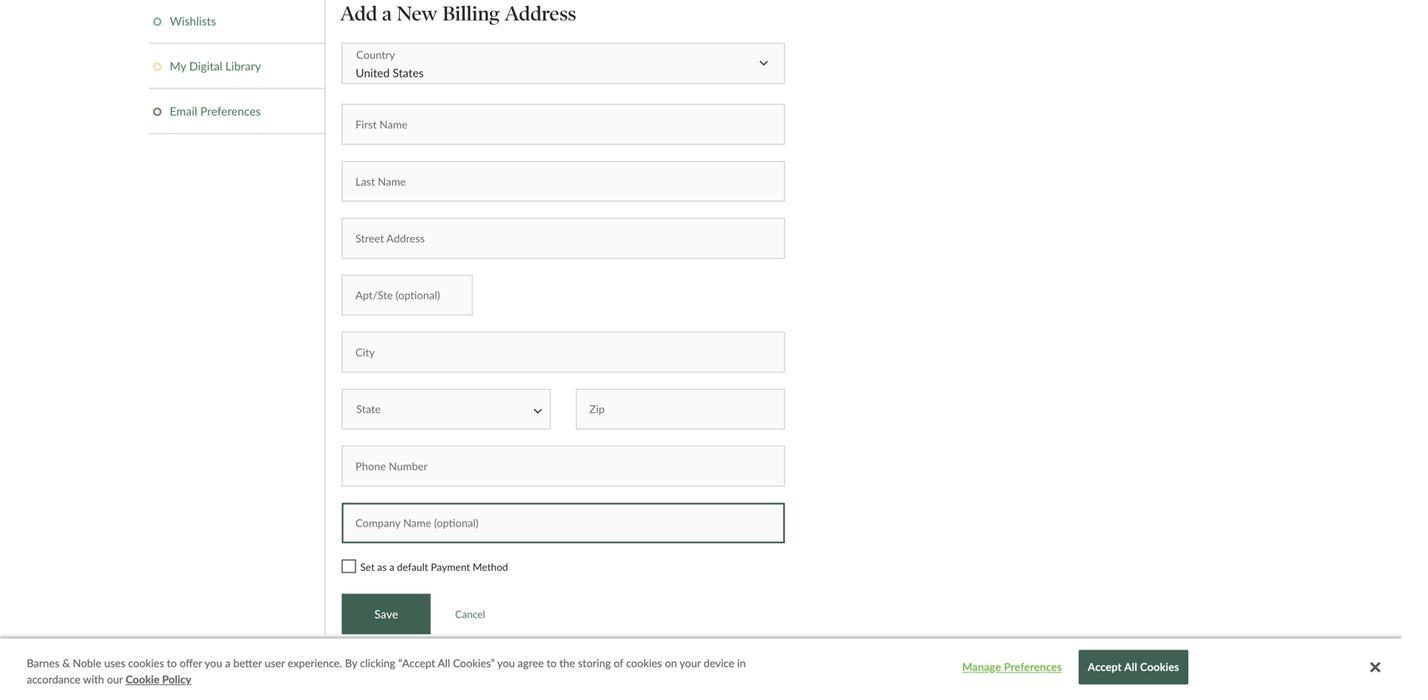 Task type: vqa. For each thing, say whether or not it's contained in the screenshot.
Email
yes



Task type: describe. For each thing, give the bounding box(es) containing it.
set
[[360, 561, 375, 573]]

our
[[107, 673, 123, 686]]

add a new billing address
[[340, 1, 577, 26]]

library
[[226, 59, 261, 73]]

cancel
[[455, 608, 486, 620]]

save
[[375, 608, 398, 621]]

by
[[345, 657, 357, 670]]

accept
[[1088, 661, 1122, 674]]

circle image for email
[[153, 108, 162, 116]]

2 cookies from the left
[[626, 657, 662, 670]]

streetAddress text field
[[342, 218, 785, 259]]

circle image
[[153, 17, 162, 26]]

policy
[[162, 673, 191, 686]]

firstName text field
[[342, 104, 785, 145]]

agree
[[518, 657, 544, 670]]

lastName text field
[[342, 161, 785, 202]]

1 to from the left
[[167, 657, 177, 670]]

circle image for my
[[153, 62, 162, 71]]

2 to from the left
[[547, 657, 557, 670]]

save button
[[342, 594, 431, 635]]

0 vertical spatial a
[[382, 1, 392, 26]]

the
[[560, 657, 575, 670]]

offer
[[180, 657, 202, 670]]

cookie policy link
[[126, 672, 191, 688]]

uses
[[104, 657, 125, 670]]

user
[[265, 657, 285, 670]]

1 you from the left
[[205, 657, 222, 670]]

accept all cookies button
[[1079, 650, 1189, 685]]

payment
[[431, 561, 470, 573]]

manage preferences
[[963, 661, 1063, 674]]

billing
[[443, 1, 500, 26]]

email preferences
[[170, 104, 261, 118]]

city text field
[[342, 332, 785, 373]]

1 vertical spatial a
[[390, 561, 395, 573]]

of
[[614, 657, 624, 670]]

zipCode text field
[[576, 389, 785, 430]]

cookie policy
[[126, 673, 191, 686]]

a inside barnes & noble uses cookies to offer you a better user experience. by clicking "accept all cookies" you agree to the storing of cookies on your device in accordance with our
[[225, 657, 231, 670]]

state link
[[342, 389, 551, 430]]

cookies
[[1141, 661, 1180, 674]]

cookie
[[126, 673, 160, 686]]

manage
[[963, 661, 1002, 674]]

my
[[170, 59, 186, 73]]



Task type: locate. For each thing, give the bounding box(es) containing it.
method
[[473, 561, 508, 573]]

new
[[397, 1, 438, 26]]

united
[[356, 66, 390, 80]]

with
[[83, 673, 104, 686]]

as
[[377, 561, 387, 573]]

you right offer
[[205, 657, 222, 670]]

manage preferences button
[[961, 651, 1065, 684]]

barnes
[[27, 657, 60, 670]]

cookies
[[128, 657, 164, 670], [626, 657, 662, 670]]

your
[[680, 657, 701, 670]]

&
[[62, 657, 70, 670]]

default
[[397, 561, 429, 573]]

circle image inside my digital library link
[[153, 62, 162, 71]]

1 horizontal spatial all
[[1125, 661, 1138, 674]]

country
[[357, 48, 395, 61]]

preferences
[[200, 104, 261, 118], [1005, 661, 1063, 674]]

phoneNumber text field
[[342, 446, 785, 487]]

on
[[665, 657, 677, 670]]

0 vertical spatial preferences
[[200, 104, 261, 118]]

privacy alert dialog
[[0, 639, 1403, 696]]

0 horizontal spatial cookies
[[128, 657, 164, 670]]

cancel button
[[455, 594, 486, 635]]

you
[[205, 657, 222, 670], [498, 657, 515, 670]]

circle image left email
[[153, 108, 162, 116]]

my digital library link
[[153, 59, 320, 73]]

1 horizontal spatial cookies
[[626, 657, 662, 670]]

2 circle image from the top
[[153, 108, 162, 116]]

experience.
[[288, 657, 342, 670]]

circle image left my
[[153, 62, 162, 71]]

clicking
[[360, 657, 396, 670]]

email
[[170, 104, 197, 118]]

all
[[438, 657, 450, 670], [1125, 661, 1138, 674]]

country united states
[[356, 48, 424, 80]]

you left agree
[[498, 657, 515, 670]]

apt or Suite text field
[[342, 275, 473, 316]]

"accept
[[398, 657, 436, 670]]

set as a default payment method
[[360, 561, 508, 573]]

barnes & noble uses cookies to offer you a better user experience. by clicking "accept all cookies" you agree to the storing of cookies on your device in accordance with our
[[27, 657, 746, 686]]

circle image inside email preferences link
[[153, 108, 162, 116]]

a left better
[[225, 657, 231, 670]]

a right add
[[382, 1, 392, 26]]

all inside accept all cookies button
[[1125, 661, 1138, 674]]

companyName text field
[[342, 503, 785, 544]]

0 horizontal spatial all
[[438, 657, 450, 670]]

preferences down my digital library link
[[200, 104, 261, 118]]

to up policy
[[167, 657, 177, 670]]

preferences for manage preferences
[[1005, 661, 1063, 674]]

1 vertical spatial preferences
[[1005, 661, 1063, 674]]

2 you from the left
[[498, 657, 515, 670]]

preferences for email preferences
[[200, 104, 261, 118]]

accordance
[[27, 673, 81, 686]]

storing
[[578, 657, 611, 670]]

all right accept
[[1125, 661, 1138, 674]]

1 circle image from the top
[[153, 62, 162, 71]]

to
[[167, 657, 177, 670], [547, 657, 557, 670]]

0 horizontal spatial to
[[167, 657, 177, 670]]

a right as
[[390, 561, 395, 573]]

preferences right manage
[[1005, 661, 1063, 674]]

0 horizontal spatial you
[[205, 657, 222, 670]]

add
[[340, 1, 377, 26]]

states
[[393, 66, 424, 80]]

better
[[233, 657, 262, 670]]

email preferences link
[[153, 104, 320, 118]]

to left "the"
[[547, 657, 557, 670]]

cookies"
[[453, 657, 495, 670]]

1 horizontal spatial you
[[498, 657, 515, 670]]

all inside barnes & noble uses cookies to offer you a better user experience. by clicking "accept all cookies" you agree to the storing of cookies on your device in accordance with our
[[438, 657, 450, 670]]

2 vertical spatial a
[[225, 657, 231, 670]]

a
[[382, 1, 392, 26], [390, 561, 395, 573], [225, 657, 231, 670]]

state
[[357, 402, 381, 416]]

my digital library
[[170, 59, 261, 73]]

1 horizontal spatial preferences
[[1005, 661, 1063, 674]]

wishlists
[[170, 14, 216, 28]]

cookies right "of"
[[626, 657, 662, 670]]

accept all cookies
[[1088, 661, 1180, 674]]

1 cookies from the left
[[128, 657, 164, 670]]

preferences inside button
[[1005, 661, 1063, 674]]

all right '"accept' at left
[[438, 657, 450, 670]]

circle image
[[153, 62, 162, 71], [153, 108, 162, 116]]

wishlists link
[[153, 14, 320, 28]]

1 horizontal spatial to
[[547, 657, 557, 670]]

noble
[[73, 657, 101, 670]]

in
[[738, 657, 746, 670]]

0 vertical spatial circle image
[[153, 62, 162, 71]]

address
[[505, 1, 577, 26]]

cookies up cookie
[[128, 657, 164, 670]]

digital
[[189, 59, 223, 73]]

1 vertical spatial circle image
[[153, 108, 162, 116]]

device
[[704, 657, 735, 670]]

0 horizontal spatial preferences
[[200, 104, 261, 118]]



